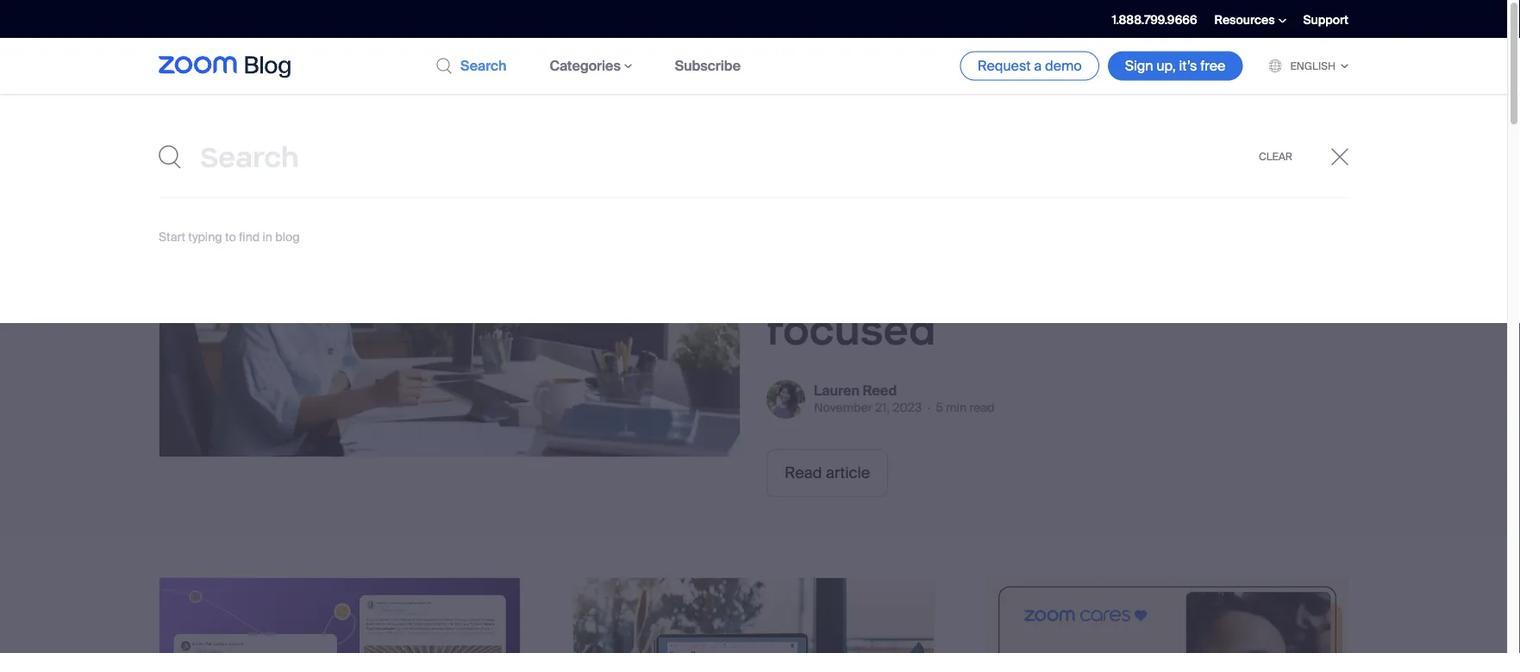 Task type: describe. For each thing, give the bounding box(es) containing it.
save
[[855, 256, 951, 308]]

up,
[[1157, 57, 1176, 75]]

help
[[1203, 208, 1293, 259]]

how
[[1235, 160, 1328, 211]]

resources button
[[1215, 12, 1287, 28]]

to
[[225, 229, 236, 245]]

search
[[461, 57, 507, 75]]

categories button
[[550, 57, 632, 75]]

a
[[1034, 57, 1042, 75]]

5
[[936, 400, 943, 416]]

note-
[[878, 208, 997, 259]]

typing
[[188, 229, 222, 245]]

can
[[1117, 208, 1193, 259]]

focused
[[767, 304, 936, 356]]

you
[[767, 256, 846, 308]]

read
[[785, 464, 822, 483]]

5 min read
[[936, 400, 995, 416]]

search link
[[436, 57, 507, 75]]

lauren reed link
[[814, 382, 995, 400]]

find
[[239, 229, 260, 245]]

lauren
[[814, 382, 860, 400]]

read article link
[[767, 449, 889, 498]]

and
[[1066, 256, 1145, 308]]

clear
[[1259, 150, 1293, 163]]

lauren reed
[[814, 382, 897, 400]]

in
[[263, 229, 272, 245]]

request a demo
[[978, 57, 1082, 75]]

request a demo link
[[961, 51, 1100, 81]]

1.888.799.9666 link
[[1112, 12, 1198, 28]]

categories
[[550, 57, 621, 75]]

article
[[826, 464, 870, 483]]

support link
[[1304, 12, 1349, 28]]

english button
[[1269, 59, 1349, 72]]

1 horizontal spatial ai
[[827, 208, 868, 259]]

ai productivity series: how an ai note-taker can help you save time and stay focused link
[[767, 160, 1349, 356]]

Search search field
[[198, 138, 1242, 176]]

series:
[[1088, 160, 1225, 211]]



Task type: locate. For each thing, give the bounding box(es) containing it.
sign
[[1125, 57, 1154, 75]]

clear search field
[[159, 116, 1349, 198]]

read article
[[785, 464, 870, 483]]

it's
[[1180, 57, 1198, 75]]

november 21, 2023
[[814, 400, 922, 416]]

clear button
[[1259, 138, 1293, 176]]

min
[[946, 400, 967, 416]]

stay
[[1154, 256, 1248, 308]]

productivity
[[818, 160, 1079, 211]]

demo
[[1045, 57, 1082, 75]]

an
[[767, 208, 818, 259]]

subscribe link
[[675, 57, 741, 75]]

subscribe
[[675, 57, 741, 75]]

1.888.799.9666
[[1112, 12, 1198, 28]]

start typing to find in blog
[[159, 229, 300, 245]]

english
[[1291, 59, 1336, 72]]

blog
[[275, 229, 300, 245]]

time
[[960, 256, 1056, 308]]

resources
[[1215, 12, 1275, 28]]

reed
[[863, 382, 897, 400]]

0 horizontal spatial ai
[[767, 160, 809, 211]]

start
[[159, 229, 185, 245]]

read
[[970, 400, 995, 416]]

november
[[814, 400, 873, 416]]

lauren reed image
[[767, 380, 806, 419]]

sign up, it's free
[[1125, 57, 1226, 75]]

2023
[[893, 400, 922, 416]]

support
[[1304, 12, 1349, 28]]

request
[[978, 57, 1031, 75]]

21,
[[876, 400, 890, 416]]

sign up, it's free link
[[1108, 51, 1243, 81]]

taker
[[997, 208, 1107, 259]]

ai productivity series: how an ai note-taker can help you save time and stay focused
[[767, 160, 1328, 356]]

free
[[1201, 57, 1226, 75]]

ai
[[767, 160, 809, 211], [827, 208, 868, 259]]



Task type: vqa. For each thing, say whether or not it's contained in the screenshot.
Support
yes



